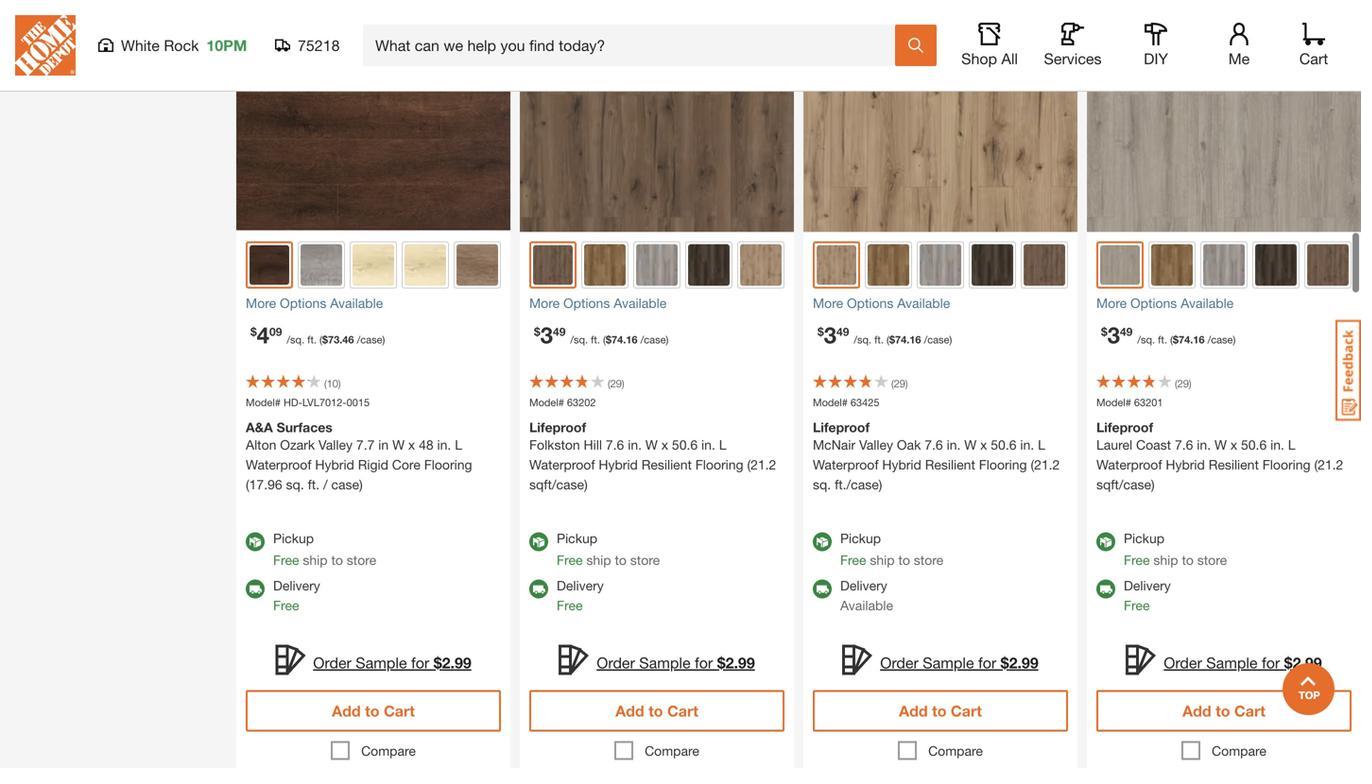 Task type: describe. For each thing, give the bounding box(es) containing it.
available for mcnair
[[898, 296, 951, 311]]

sample for fourth add to cart button from right
[[356, 654, 407, 672]]

( 10 )
[[324, 378, 341, 390]]

4 order from the left
[[1164, 654, 1203, 672]]

model# for lifeproof mcnair valley oak 7.6 in. w x 50.6 in. l waterproof hybrid resilient flooring (21.2 sq. ft./case)
[[813, 397, 848, 409]]

sqft/case) for laurel coast 7.6 in. w x 50.6 in. l waterproof hybrid resilient flooring (21.2 sqft/case)
[[1097, 477, 1155, 493]]

/sq. for mcnair
[[854, 334, 872, 346]]

1 delivery free from the left
[[273, 578, 320, 614]]

2.99 for fourth add to cart button from right
[[442, 654, 472, 672]]

more for a&a surfaces alton ozark valley 7.7 in w x 48 in. l waterproof hybrid rigid core flooring (17.96 sq. ft. / case)
[[246, 296, 276, 311]]

more options available for folkston
[[530, 296, 667, 311]]

resilient inside lifeproof mcnair valley oak 7.6 in. w x 50.6 in. l waterproof hybrid resilient flooring (21.2 sq. ft./case)
[[926, 457, 976, 473]]

$ 3 49 /sq. ft. ( $ 74 . 16 /case ) for coast
[[1102, 322, 1236, 349]]

pickup for available for pickup icon corresponding to available shipping icon for second add to cart button from the right
[[841, 531, 882, 547]]

available shipping image
[[530, 580, 549, 599]]

4 add to cart button from the left
[[1097, 691, 1352, 733]]

10pm
[[207, 36, 247, 54]]

white
[[121, 36, 160, 54]]

delivery available
[[841, 578, 894, 614]]

29 for coast
[[1178, 378, 1190, 390]]

more options available link for coast
[[1097, 294, 1352, 314]]

7.6 inside lifeproof mcnair valley oak 7.6 in. w x 50.6 in. l waterproof hybrid resilient flooring (21.2 sq. ft./case)
[[925, 437, 944, 453]]

/sq. for laurel
[[1138, 334, 1156, 346]]

carrington image
[[301, 244, 342, 286]]

ship for available for pickup icon corresponding to available shipping icon for second add to cart button from the right
[[870, 553, 895, 568]]

oak
[[897, 437, 922, 453]]

waterproof inside a&a surfaces alton ozark valley 7.7 in w x 48 in. l waterproof hybrid rigid core flooring (17.96 sq. ft. / case)
[[246, 457, 312, 473]]

ft. for surfaces
[[308, 334, 317, 346]]

50.6 for laurel coast 7.6 in. w x 50.6 in. l waterproof hybrid resilient flooring (21.2 sqft/case)
[[1242, 437, 1268, 453]]

folkston
[[530, 437, 580, 453]]

/case for valley
[[925, 334, 950, 346]]

available shipping image for fourth add to cart button from right
[[246, 580, 265, 599]]

(21.2 inside lifeproof mcnair valley oak 7.6 in. w x 50.6 in. l waterproof hybrid resilient flooring (21.2 sq. ft./case)
[[1031, 457, 1061, 473]]

(21.2 for laurel coast 7.6 in. w x 50.6 in. l waterproof hybrid resilient flooring (21.2 sqft/case)
[[1315, 457, 1344, 473]]

store for available for pickup icon corresponding to available shipping icon for second add to cart button from the right
[[914, 553, 944, 568]]

pickup free ship to store for available for pickup icon corresponding to available shipping icon for second add to cart button from the right
[[841, 531, 944, 568]]

w inside lifeproof laurel coast 7.6 in. w x 50.6 in. l waterproof hybrid resilient flooring (21.2 sqft/case)
[[1215, 437, 1228, 453]]

resilient for laurel
[[1209, 457, 1260, 473]]

0 horizontal spatial folkston hill image
[[533, 245, 573, 285]]

. for folkston
[[623, 334, 626, 346]]

1 add to cart button from the left
[[246, 691, 501, 733]]

What can we help you find today? search field
[[375, 26, 895, 65]]

more for lifeproof folkston hill 7.6 in. w x 50.6 in. l waterproof hybrid resilient flooring (21.2 sqft/case)
[[530, 296, 560, 311]]

/sq. for folkston
[[571, 334, 588, 346]]

for for 1st add to cart button from right
[[1263, 654, 1281, 672]]

laurel coast 7.6 in. w x 50.6 in. l waterproof hybrid resilient flooring (21.2 sqft/case) image
[[1088, 0, 1362, 232]]

model# 63425
[[813, 397, 880, 409]]

2 in. from the left
[[628, 437, 642, 453]]

alton
[[246, 437, 277, 453]]

shop all button
[[960, 23, 1021, 68]]

3 for lifeproof laurel coast 7.6 in. w x 50.6 in. l waterproof hybrid resilient flooring (21.2 sqft/case)
[[1108, 322, 1121, 349]]

white rock 10pm
[[121, 36, 247, 54]]

garrett oak image for in.
[[920, 244, 962, 286]]

laurel
[[1097, 437, 1133, 453]]

46
[[343, 334, 354, 346]]

cart inside cart link
[[1300, 50, 1329, 68]]

hybrid inside lifeproof laurel coast 7.6 in. w x 50.6 in. l waterproof hybrid resilient flooring (21.2 sqft/case)
[[1167, 457, 1206, 473]]

7.7
[[356, 437, 375, 453]]

10
[[327, 378, 338, 390]]

flooring inside a&a surfaces alton ozark valley 7.7 in w x 48 in. l waterproof hybrid rigid core flooring (17.96 sq. ft. / case)
[[424, 457, 472, 473]]

all
[[1002, 50, 1019, 68]]

6 in. from the left
[[1198, 437, 1212, 453]]

lifeproof for folkston
[[530, 420, 587, 436]]

29 for valley
[[894, 378, 906, 390]]

model# for a&a surfaces alton ozark valley 7.7 in w x 48 in. l waterproof hybrid rigid core flooring (17.96 sq. ft. / case)
[[246, 397, 281, 409]]

lifeproof mcnair valley oak 7.6 in. w x 50.6 in. l waterproof hybrid resilient flooring (21.2 sq. ft./case)
[[813, 420, 1061, 493]]

available for pickup image for available shipping icon corresponding to 1st add to cart button from right
[[1097, 533, 1116, 552]]

options for lifeproof laurel coast 7.6 in. w x 50.6 in. l waterproof hybrid resilient flooring (21.2 sqft/case)
[[1131, 296, 1178, 311]]

more for lifeproof laurel coast 7.6 in. w x 50.6 in. l waterproof hybrid resilient flooring (21.2 sqft/case)
[[1097, 296, 1128, 311]]

available for laurel
[[1181, 296, 1234, 311]]

63425
[[851, 397, 880, 409]]

me button
[[1210, 23, 1270, 68]]

7 in. from the left
[[1271, 437, 1285, 453]]

hybrid inside a&a surfaces alton ozark valley 7.7 in w x 48 in. l waterproof hybrid rigid core flooring (17.96 sq. ft. / case)
[[315, 457, 355, 473]]

available shipping image for second add to cart button from the right
[[813, 580, 832, 599]]

75218
[[298, 36, 340, 54]]

1 order from the left
[[313, 654, 352, 672]]

sqft/case) for folkston hill 7.6 in. w x 50.6 in. l waterproof hybrid resilient flooring (21.2 sqft/case)
[[530, 477, 588, 493]]

in
[[379, 437, 389, 453]]

49 for lifeproof mcnair valley oak 7.6 in. w x 50.6 in. l waterproof hybrid resilient flooring (21.2 sq. ft./case)
[[837, 325, 850, 339]]

more options available for surfaces
[[246, 296, 383, 311]]

74 for hill
[[612, 334, 623, 346]]

options for lifeproof mcnair valley oak 7.6 in. w x 50.6 in. l waterproof hybrid resilient flooring (21.2 sq. ft./case)
[[847, 296, 894, 311]]

hampden cove oak image for lifeproof folkston hill 7.6 in. w x 50.6 in. l waterproof hybrid resilient flooring (21.2 sqft/case)
[[689, 244, 730, 286]]

w inside lifeproof folkston hill 7.6 in. w x 50.6 in. l waterproof hybrid resilient flooring (21.2 sqft/case)
[[646, 437, 658, 453]]

l inside lifeproof mcnair valley oak 7.6 in. w x 50.6 in. l waterproof hybrid resilient flooring (21.2 sq. ft./case)
[[1039, 437, 1046, 453]]

sq. inside a&a surfaces alton ozark valley 7.7 in w x 48 in. l waterproof hybrid rigid core flooring (17.96 sq. ft. / case)
[[286, 477, 304, 493]]

for for third add to cart button from right
[[695, 654, 713, 672]]

tinslee image
[[457, 244, 498, 286]]

more for lifeproof mcnair valley oak 7.6 in. w x 50.6 in. l waterproof hybrid resilient flooring (21.2 sq. ft./case)
[[813, 296, 844, 311]]

lvl7012-
[[303, 397, 347, 409]]

3 delivery free from the left
[[1125, 578, 1172, 614]]

medina oak image
[[353, 244, 394, 286]]

rock
[[164, 36, 199, 54]]

ship for fourth add to cart button from right's available shipping icon's available for pickup icon
[[303, 553, 328, 568]]

( 29 ) for hill
[[608, 378, 625, 390]]

48
[[419, 437, 434, 453]]

folkston hill image for lifeproof mcnair valley oak 7.6 in. w x 50.6 in. l waterproof hybrid resilient flooring (21.2 sq. ft./case)
[[1024, 244, 1066, 286]]

flooring inside lifeproof folkston hill 7.6 in. w x 50.6 in. l waterproof hybrid resilient flooring (21.2 sqft/case)
[[696, 457, 744, 473]]

lifeproof folkston hill 7.6 in. w x 50.6 in. l waterproof hybrid resilient flooring (21.2 sqft/case)
[[530, 420, 777, 493]]

ft. for folkston
[[591, 334, 601, 346]]

order sample for $ 2.99 for third add to cart button from right
[[597, 654, 755, 672]]

49 for lifeproof folkston hill 7.6 in. w x 50.6 in. l waterproof hybrid resilient flooring (21.2 sqft/case)
[[553, 325, 566, 339]]

$ 3 49 /sq. ft. ( $ 74 . 16 /case ) for valley
[[818, 322, 953, 349]]

a&a surfaces alton ozark valley 7.7 in w x 48 in. l waterproof hybrid rigid core flooring (17.96 sq. ft. / case)
[[246, 420, 472, 493]]

diy
[[1145, 50, 1169, 68]]

mcnair
[[813, 437, 856, 453]]

$ 3 49 /sq. ft. ( $ 74 . 16 /case ) for hill
[[534, 322, 669, 349]]

coast
[[1137, 437, 1172, 453]]

( 29 ) for coast
[[1176, 378, 1192, 390]]

available for surfaces
[[330, 296, 383, 311]]

order sample for $ 2.99 for second add to cart button from the right
[[881, 654, 1039, 672]]

50.6 for folkston hill 7.6 in. w x 50.6 in. l waterproof hybrid resilient flooring (21.2 sqft/case)
[[672, 437, 698, 453]]

50.6 inside lifeproof mcnair valley oak 7.6 in. w x 50.6 in. l waterproof hybrid resilient flooring (21.2 sq. ft./case)
[[991, 437, 1017, 453]]

valley inside lifeproof mcnair valley oak 7.6 in. w x 50.6 in. l waterproof hybrid resilient flooring (21.2 sq. ft./case)
[[860, 437, 894, 453]]

laurel coast image
[[1101, 245, 1141, 285]]

folkston hill 7.6 in. w x 50.6 in. l waterproof hybrid resilient flooring (21.2 sqft/case) image
[[520, 0, 794, 232]]

model# for lifeproof folkston hill 7.6 in. w x 50.6 in. l waterproof hybrid resilient flooring (21.2 sqft/case)
[[530, 397, 565, 409]]

store for available for pickup icon associated with available shipping icon corresponding to 1st add to cart button from right
[[1198, 553, 1228, 568]]

coventry lane image for lifeproof folkston hill 7.6 in. w x 50.6 in. l waterproof hybrid resilient flooring (21.2 sqft/case)
[[584, 244, 626, 286]]

29 for hill
[[611, 378, 622, 390]]

2.99 for second add to cart button from the right
[[1010, 654, 1039, 672]]

cart link
[[1294, 23, 1335, 68]]

. for surfaces
[[340, 334, 343, 346]]

2.99 for 1st add to cart button from right
[[1293, 654, 1323, 672]]

for for fourth add to cart button from right
[[411, 654, 430, 672]]

74 for valley
[[896, 334, 907, 346]]

73
[[328, 334, 340, 346]]

w inside lifeproof mcnair valley oak 7.6 in. w x 50.6 in. l waterproof hybrid resilient flooring (21.2 sq. ft./case)
[[965, 437, 977, 453]]

(21.2 for folkston hill 7.6 in. w x 50.6 in. l waterproof hybrid resilient flooring (21.2 sqft/case)
[[748, 457, 777, 473]]

pickup for available for pickup icon associated with available shipping icon corresponding to 1st add to cart button from right
[[1125, 531, 1165, 547]]

sq. inside lifeproof mcnair valley oak 7.6 in. w x 50.6 in. l waterproof hybrid resilient flooring (21.2 sq. ft./case)
[[813, 477, 832, 493]]

3 order from the left
[[881, 654, 919, 672]]

0015
[[347, 397, 370, 409]]



Task type: locate. For each thing, give the bounding box(es) containing it.
2 horizontal spatial (21.2
[[1315, 457, 1344, 473]]

1 more options available from the left
[[246, 296, 383, 311]]

/case inside '$ 4 09 /sq. ft. ( $ 73 . 46 /case )'
[[357, 334, 383, 346]]

hybrid down coast
[[1167, 457, 1206, 473]]

1 horizontal spatial 3
[[824, 322, 837, 349]]

add for second add to cart button from the right
[[900, 703, 928, 721]]

w right coast
[[1215, 437, 1228, 453]]

0 horizontal spatial resilient
[[642, 457, 692, 473]]

sqft/case) inside lifeproof folkston hill 7.6 in. w x 50.6 in. l waterproof hybrid resilient flooring (21.2 sqft/case)
[[530, 477, 588, 493]]

1 horizontal spatial valley
[[860, 437, 894, 453]]

hybrid down oak
[[883, 457, 922, 473]]

compare
[[361, 744, 416, 759], [645, 744, 700, 759], [929, 744, 984, 759], [1213, 744, 1267, 759]]

4 2.99 from the left
[[1293, 654, 1323, 672]]

63201
[[1135, 397, 1164, 409]]

16 for valley
[[910, 334, 922, 346]]

more options available for mcnair
[[813, 296, 951, 311]]

sqft/case) down folkston
[[530, 477, 588, 493]]

1 pickup free ship to store from the left
[[273, 531, 377, 568]]

hampden cove oak image for lifeproof mcnair valley oak 7.6 in. w x 50.6 in. l waterproof hybrid resilient flooring (21.2 sq. ft./case)
[[972, 244, 1014, 286]]

. for laurel
[[1191, 334, 1194, 346]]

order
[[313, 654, 352, 672], [597, 654, 635, 672], [881, 654, 919, 672], [1164, 654, 1203, 672]]

2 7.6 from the left
[[925, 437, 944, 453]]

garrett oak image
[[637, 244, 678, 286], [920, 244, 962, 286]]

waterproof down mcnair on the right bottom of the page
[[813, 457, 879, 473]]

3
[[541, 322, 553, 349], [824, 322, 837, 349], [1108, 322, 1121, 349]]

x inside lifeproof folkston hill 7.6 in. w x 50.6 in. l waterproof hybrid resilient flooring (21.2 sqft/case)
[[662, 437, 669, 453]]

50.6 inside lifeproof folkston hill 7.6 in. w x 50.6 in. l waterproof hybrid resilient flooring (21.2 sqft/case)
[[672, 437, 698, 453]]

3 x from the left
[[981, 437, 988, 453]]

valley inside a&a surfaces alton ozark valley 7.7 in w x 48 in. l waterproof hybrid rigid core flooring (17.96 sq. ft. / case)
[[319, 437, 353, 453]]

1 horizontal spatial 16
[[910, 334, 922, 346]]

add to cart for fourth add to cart button from right
[[332, 703, 415, 721]]

a&a
[[246, 420, 273, 436]]

sqft/case) down laurel
[[1097, 477, 1155, 493]]

2 horizontal spatial available shipping image
[[1097, 580, 1116, 599]]

2 horizontal spatial 74
[[1179, 334, 1191, 346]]

2 w from the left
[[646, 437, 658, 453]]

49 up model# 63425
[[837, 325, 850, 339]]

1 horizontal spatial resilient
[[926, 457, 976, 473]]

( 29 ) for valley
[[892, 378, 908, 390]]

available shipping image for 1st add to cart button from right
[[1097, 580, 1116, 599]]

. for mcnair
[[907, 334, 910, 346]]

sq. left /
[[286, 477, 304, 493]]

3 up the model# 63201
[[1108, 322, 1121, 349]]

resilient for folkston
[[642, 457, 692, 473]]

ft. inside '$ 4 09 /sq. ft. ( $ 73 . 46 /case )'
[[308, 334, 317, 346]]

sqft/case)
[[530, 477, 588, 493], [1097, 477, 1155, 493]]

0 horizontal spatial 16
[[626, 334, 638, 346]]

. inside '$ 4 09 /sq. ft. ( $ 73 . 46 /case )'
[[340, 334, 343, 346]]

1 options from the left
[[280, 296, 327, 311]]

lifeproof laurel coast 7.6 in. w x 50.6 in. l waterproof hybrid resilient flooring (21.2 sqft/case)
[[1097, 420, 1344, 493]]

lifeproof inside lifeproof mcnair valley oak 7.6 in. w x 50.6 in. l waterproof hybrid resilient flooring (21.2 sq. ft./case)
[[813, 420, 870, 436]]

2 horizontal spatial 49
[[1121, 325, 1133, 339]]

cart
[[1300, 50, 1329, 68], [384, 703, 415, 721], [668, 703, 699, 721], [951, 703, 983, 721], [1235, 703, 1266, 721]]

4 delivery from the left
[[1125, 578, 1172, 594]]

lifeproof up mcnair on the right bottom of the page
[[813, 420, 870, 436]]

w
[[393, 437, 405, 453], [646, 437, 658, 453], [965, 437, 977, 453], [1215, 437, 1228, 453]]

core
[[392, 457, 421, 473]]

2 horizontal spatial ( 29 )
[[1176, 378, 1192, 390]]

compare for third add to cart button from right
[[645, 744, 700, 759]]

)
[[383, 334, 385, 346], [666, 334, 669, 346], [950, 334, 953, 346], [1234, 334, 1236, 346], [338, 378, 341, 390], [622, 378, 625, 390], [906, 378, 908, 390], [1190, 378, 1192, 390]]

l inside lifeproof folkston hill 7.6 in. w x 50.6 in. l waterproof hybrid resilient flooring (21.2 sqft/case)
[[719, 437, 727, 453]]

/
[[323, 477, 328, 493]]

x right oak
[[981, 437, 988, 453]]

3 /sq. from the left
[[854, 334, 872, 346]]

sq.
[[286, 477, 304, 493], [813, 477, 832, 493]]

fenwick oak image
[[405, 244, 446, 286]]

rigid
[[358, 457, 389, 473]]

pickup free ship to store
[[273, 531, 377, 568], [557, 531, 660, 568], [841, 531, 944, 568], [1125, 531, 1228, 568]]

1 add from the left
[[332, 703, 361, 721]]

1 49 from the left
[[553, 325, 566, 339]]

x inside lifeproof mcnair valley oak 7.6 in. w x 50.6 in. l waterproof hybrid resilient flooring (21.2 sq. ft./case)
[[981, 437, 988, 453]]

diy button
[[1126, 23, 1187, 68]]

1 horizontal spatial delivery free
[[557, 578, 604, 614]]

2 horizontal spatial lifeproof
[[1097, 420, 1154, 436]]

( 29 ) up lifeproof folkston hill 7.6 in. w x 50.6 in. l waterproof hybrid resilient flooring (21.2 sqft/case)
[[608, 378, 625, 390]]

5 in. from the left
[[1021, 437, 1035, 453]]

order sample for $ 2.99 for fourth add to cart button from right
[[313, 654, 472, 672]]

16 for hill
[[626, 334, 638, 346]]

4 store from the left
[[1198, 553, 1228, 568]]

1 horizontal spatial (21.2
[[1031, 457, 1061, 473]]

available for folkston
[[614, 296, 667, 311]]

(21.2 inside lifeproof laurel coast 7.6 in. w x 50.6 in. l waterproof hybrid resilient flooring (21.2 sqft/case)
[[1315, 457, 1344, 473]]

add for fourth add to cart button from right
[[332, 703, 361, 721]]

waterproof inside lifeproof mcnair valley oak 7.6 in. w x 50.6 in. l waterproof hybrid resilient flooring (21.2 sq. ft./case)
[[813, 457, 879, 473]]

3 up model# 63425
[[824, 322, 837, 349]]

more options available
[[246, 296, 383, 311], [530, 296, 667, 311], [813, 296, 951, 311], [1097, 296, 1234, 311]]

model# left 63425
[[813, 397, 848, 409]]

2 options from the left
[[564, 296, 610, 311]]

09
[[270, 325, 282, 339]]

2 horizontal spatial 16
[[1194, 334, 1205, 346]]

/sq. inside '$ 4 09 /sq. ft. ( $ 73 . 46 /case )'
[[287, 334, 305, 346]]

x inside a&a surfaces alton ozark valley 7.7 in w x 48 in. l waterproof hybrid rigid core flooring (17.96 sq. ft. / case)
[[409, 437, 415, 453]]

7.6 inside lifeproof folkston hill 7.6 in. w x 50.6 in. l waterproof hybrid resilient flooring (21.2 sqft/case)
[[606, 437, 625, 453]]

1 2.99 from the left
[[442, 654, 472, 672]]

w right in
[[393, 437, 405, 453]]

0 horizontal spatial delivery free
[[273, 578, 320, 614]]

more options available link for alton
[[246, 294, 501, 314]]

1 horizontal spatial ( 29 )
[[892, 378, 908, 390]]

1 /sq. from the left
[[287, 334, 305, 346]]

waterproof up (17.96
[[246, 457, 312, 473]]

sq. left ft./case)
[[813, 477, 832, 493]]

(21.2 inside lifeproof folkston hill 7.6 in. w x 50.6 in. l waterproof hybrid resilient flooring (21.2 sqft/case)
[[748, 457, 777, 473]]

store for available shipping image available for pickup icon
[[631, 553, 660, 568]]

1 horizontal spatial sq.
[[813, 477, 832, 493]]

2 valley from the left
[[860, 437, 894, 453]]

hybrid down 'hill'
[[599, 457, 638, 473]]

4 add to cart from the left
[[1183, 703, 1266, 721]]

1 more from the left
[[246, 296, 276, 311]]

waterproof inside lifeproof laurel coast 7.6 in. w x 50.6 in. l waterproof hybrid resilient flooring (21.2 sqft/case)
[[1097, 457, 1163, 473]]

lifeproof up laurel
[[1097, 420, 1154, 436]]

0 horizontal spatial 74
[[612, 334, 623, 346]]

ship for available for pickup icon associated with available shipping icon corresponding to 1st add to cart button from right
[[1154, 553, 1179, 568]]

3 w from the left
[[965, 437, 977, 453]]

3 (21.2 from the left
[[1315, 457, 1344, 473]]

1 available shipping image from the left
[[246, 580, 265, 599]]

valley left 7.7
[[319, 437, 353, 453]]

3 50.6 from the left
[[1242, 437, 1268, 453]]

1 sample from the left
[[356, 654, 407, 672]]

3 available shipping image from the left
[[1097, 580, 1116, 599]]

/sq.
[[287, 334, 305, 346], [571, 334, 588, 346], [854, 334, 872, 346], [1138, 334, 1156, 346]]

1 horizontal spatial $ 3 49 /sq. ft. ( $ 74 . 16 /case )
[[818, 322, 953, 349]]

3 3 from the left
[[1108, 322, 1121, 349]]

/case for hill
[[641, 334, 666, 346]]

63202
[[567, 397, 596, 409]]

(
[[320, 334, 322, 346], [603, 334, 606, 346], [887, 334, 890, 346], [1171, 334, 1174, 346], [324, 378, 327, 390], [608, 378, 611, 390], [892, 378, 894, 390], [1176, 378, 1178, 390]]

model#
[[246, 397, 281, 409], [530, 397, 565, 409], [813, 397, 848, 409], [1097, 397, 1132, 409]]

model# for lifeproof laurel coast 7.6 in. w x 50.6 in. l waterproof hybrid resilient flooring (21.2 sqft/case)
[[1097, 397, 1132, 409]]

/sq. up 63201
[[1138, 334, 1156, 346]]

0 horizontal spatial (21.2
[[748, 457, 777, 473]]

hybrid inside lifeproof mcnair valley oak 7.6 in. w x 50.6 in. l waterproof hybrid resilient flooring (21.2 sq. ft./case)
[[883, 457, 922, 473]]

mcnair valley oak image
[[741, 244, 782, 286], [817, 245, 857, 285]]

2 compare from the left
[[645, 744, 700, 759]]

add to cart for second add to cart button from the right
[[900, 703, 983, 721]]

ft./case)
[[835, 477, 883, 493]]

4 l from the left
[[1289, 437, 1296, 453]]

options for a&a surfaces alton ozark valley 7.7 in w x 48 in. l waterproof hybrid rigid core flooring (17.96 sq. ft. / case)
[[280, 296, 327, 311]]

3 flooring from the left
[[980, 457, 1028, 473]]

2 74 from the left
[[896, 334, 907, 346]]

x
[[409, 437, 415, 453], [662, 437, 669, 453], [981, 437, 988, 453], [1231, 437, 1238, 453]]

1 horizontal spatial available shipping image
[[813, 580, 832, 599]]

0 horizontal spatial 29
[[611, 378, 622, 390]]

1 ( 29 ) from the left
[[608, 378, 625, 390]]

/case for coast
[[1208, 334, 1234, 346]]

(21.2
[[748, 457, 777, 473], [1031, 457, 1061, 473], [1315, 457, 1344, 473]]

4
[[257, 322, 270, 349]]

4 /case from the left
[[1208, 334, 1234, 346]]

shop all
[[962, 50, 1019, 68]]

1 garrett oak image from the left
[[637, 244, 678, 286]]

7.6 right 'hill'
[[606, 437, 625, 453]]

4 order sample for $ 2.99 from the left
[[1164, 654, 1323, 672]]

0 horizontal spatial 7.6
[[606, 437, 625, 453]]

4 compare from the left
[[1213, 744, 1267, 759]]

surfaces
[[277, 420, 333, 436]]

1 horizontal spatial 74
[[896, 334, 907, 346]]

4 add from the left
[[1183, 703, 1212, 721]]

alton ozark valley 7.7 in w x 48 in. l waterproof hybrid rigid core flooring (17.96 sq. ft. / case) image
[[236, 0, 511, 232]]

add to cart for 1st add to cart button from right
[[1183, 703, 1266, 721]]

0 horizontal spatial 50.6
[[672, 437, 698, 453]]

2 horizontal spatial hampden cove oak image
[[1256, 244, 1298, 286]]

2 ship from the left
[[587, 553, 612, 568]]

2 horizontal spatial 7.6
[[1176, 437, 1194, 453]]

7.6 right coast
[[1176, 437, 1194, 453]]

3 order sample for $ 2.99 from the left
[[881, 654, 1039, 672]]

ft. up 63202
[[591, 334, 601, 346]]

3 waterproof from the left
[[813, 457, 879, 473]]

resilient inside lifeproof folkston hill 7.6 in. w x 50.6 in. l waterproof hybrid resilient flooring (21.2 sqft/case)
[[642, 457, 692, 473]]

1 sqft/case) from the left
[[530, 477, 588, 493]]

/case
[[357, 334, 383, 346], [641, 334, 666, 346], [925, 334, 950, 346], [1208, 334, 1234, 346]]

delivery
[[273, 578, 320, 594], [557, 578, 604, 594], [841, 578, 888, 594], [1125, 578, 1172, 594]]

for for second add to cart button from the right
[[979, 654, 997, 672]]

1 horizontal spatial 50.6
[[991, 437, 1017, 453]]

folkston hill image
[[1024, 244, 1066, 286], [1308, 244, 1350, 286], [533, 245, 573, 285]]

$ 4 09 /sq. ft. ( $ 73 . 46 /case )
[[251, 322, 385, 349]]

4 . from the left
[[1191, 334, 1194, 346]]

delivery free
[[273, 578, 320, 614], [557, 578, 604, 614], [1125, 578, 1172, 614]]

49 for lifeproof laurel coast 7.6 in. w x 50.6 in. l waterproof hybrid resilient flooring (21.2 sqft/case)
[[1121, 325, 1133, 339]]

50.6 inside lifeproof laurel coast 7.6 in. w x 50.6 in. l waterproof hybrid resilient flooring (21.2 sqft/case)
[[1242, 437, 1268, 453]]

the home depot logo image
[[15, 15, 76, 76]]

l inside lifeproof laurel coast 7.6 in. w x 50.6 in. l waterproof hybrid resilient flooring (21.2 sqft/case)
[[1289, 437, 1296, 453]]

lifeproof up folkston
[[530, 420, 587, 436]]

compare for fourth add to cart button from right
[[361, 744, 416, 759]]

options for lifeproof folkston hill 7.6 in. w x 50.6 in. l waterproof hybrid resilient flooring (21.2 sqft/case)
[[564, 296, 610, 311]]

3 delivery from the left
[[841, 578, 888, 594]]

$ 3 49 /sq. ft. ( $ 74 . 16 /case )
[[534, 322, 669, 349], [818, 322, 953, 349], [1102, 322, 1236, 349]]

4 more options available from the left
[[1097, 296, 1234, 311]]

available for pickup image for fourth add to cart button from right's available shipping icon
[[246, 533, 265, 552]]

more options available for laurel
[[1097, 296, 1234, 311]]

( 29 )
[[608, 378, 625, 390], [892, 378, 908, 390], [1176, 378, 1192, 390]]

3 16 from the left
[[1194, 334, 1205, 346]]

l inside a&a surfaces alton ozark valley 7.7 in w x 48 in. l waterproof hybrid rigid core flooring (17.96 sq. ft. / case)
[[455, 437, 462, 453]]

1 horizontal spatial folkston hill image
[[1024, 244, 1066, 286]]

1 model# from the left
[[246, 397, 281, 409]]

0 horizontal spatial $ 3 49 /sq. ft. ( $ 74 . 16 /case )
[[534, 322, 669, 349]]

hampden cove oak image
[[689, 244, 730, 286], [972, 244, 1014, 286], [1256, 244, 1298, 286]]

3 /case from the left
[[925, 334, 950, 346]]

0 horizontal spatial ( 29 )
[[608, 378, 625, 390]]

more options available link for hill
[[530, 294, 785, 314]]

hybrid up /
[[315, 457, 355, 473]]

29 up oak
[[894, 378, 906, 390]]

resilient
[[642, 457, 692, 473], [926, 457, 976, 473], [1209, 457, 1260, 473]]

0 horizontal spatial available shipping image
[[246, 580, 265, 599]]

available for pickup image
[[246, 533, 265, 552], [530, 533, 549, 552], [813, 533, 832, 552], [1097, 533, 1116, 552]]

2 horizontal spatial 50.6
[[1242, 437, 1268, 453]]

1 add to cart from the left
[[332, 703, 415, 721]]

2 (21.2 from the left
[[1031, 457, 1061, 473]]

4 flooring from the left
[[1263, 457, 1311, 473]]

0 horizontal spatial mcnair valley oak image
[[741, 244, 782, 286]]

store for fourth add to cart button from right's available shipping icon's available for pickup icon
[[347, 553, 377, 568]]

2 add to cart from the left
[[616, 703, 699, 721]]

( 29 ) up lifeproof laurel coast 7.6 in. w x 50.6 in. l waterproof hybrid resilient flooring (21.2 sqft/case)
[[1176, 378, 1192, 390]]

1 waterproof from the left
[[246, 457, 312, 473]]

0 horizontal spatial sq.
[[286, 477, 304, 493]]

waterproof inside lifeproof folkston hill 7.6 in. w x 50.6 in. l waterproof hybrid resilient flooring (21.2 sqft/case)
[[530, 457, 595, 473]]

ft. left 73
[[308, 334, 317, 346]]

1 horizontal spatial coventry lane image
[[868, 244, 910, 286]]

hybrid
[[315, 457, 355, 473], [599, 457, 638, 473], [883, 457, 922, 473], [1167, 457, 1206, 473]]

delivery inside delivery available
[[841, 578, 888, 594]]

3 pickup from the left
[[841, 531, 882, 547]]

waterproof down folkston
[[530, 457, 595, 473]]

29 up lifeproof folkston hill 7.6 in. w x 50.6 in. l waterproof hybrid resilient flooring (21.2 sqft/case)
[[611, 378, 622, 390]]

folkston hill image for lifeproof laurel coast 7.6 in. w x 50.6 in. l waterproof hybrid resilient flooring (21.2 sqft/case)
[[1308, 244, 1350, 286]]

1 store from the left
[[347, 553, 377, 568]]

1 horizontal spatial lifeproof
[[813, 420, 870, 436]]

3 lifeproof from the left
[[1097, 420, 1154, 436]]

3 . from the left
[[907, 334, 910, 346]]

2 pickup from the left
[[557, 531, 598, 547]]

add
[[332, 703, 361, 721], [616, 703, 645, 721], [900, 703, 928, 721], [1183, 703, 1212, 721]]

7.6
[[606, 437, 625, 453], [925, 437, 944, 453], [1176, 437, 1194, 453]]

more options available link for valley
[[813, 294, 1069, 314]]

74 for coast
[[1179, 334, 1191, 346]]

waterproof down laurel
[[1097, 457, 1163, 473]]

store
[[347, 553, 377, 568], [631, 553, 660, 568], [914, 553, 944, 568], [1198, 553, 1228, 568]]

ft. up 63425
[[875, 334, 884, 346]]

l
[[455, 437, 462, 453], [719, 437, 727, 453], [1039, 437, 1046, 453], [1289, 437, 1296, 453]]

3 for lifeproof folkston hill 7.6 in. w x 50.6 in. l waterproof hybrid resilient flooring (21.2 sqft/case)
[[541, 322, 553, 349]]

model# up a&a
[[246, 397, 281, 409]]

x inside lifeproof laurel coast 7.6 in. w x 50.6 in. l waterproof hybrid resilient flooring (21.2 sqft/case)
[[1231, 437, 1238, 453]]

4 w from the left
[[1215, 437, 1228, 453]]

coventry lane image
[[584, 244, 626, 286], [868, 244, 910, 286], [1152, 244, 1194, 286]]

model# left 63202
[[530, 397, 565, 409]]

3 add from the left
[[900, 703, 928, 721]]

2 horizontal spatial 3
[[1108, 322, 1121, 349]]

mcnair valley oak 7.6 in. w x 50.6 in. l waterproof hybrid resilient flooring (21.2 sq. ft./case) image
[[804, 0, 1078, 232]]

services
[[1045, 50, 1102, 68]]

75218 button
[[275, 36, 340, 55]]

w inside a&a surfaces alton ozark valley 7.7 in w x 48 in. l waterproof hybrid rigid core flooring (17.96 sq. ft. / case)
[[393, 437, 405, 453]]

x right 'hill'
[[662, 437, 669, 453]]

50.6
[[672, 437, 698, 453], [991, 437, 1017, 453], [1242, 437, 1268, 453]]

4 for from the left
[[1263, 654, 1281, 672]]

model# left 63201
[[1097, 397, 1132, 409]]

shop
[[962, 50, 998, 68]]

hill
[[584, 437, 602, 453]]

hampden cove oak image for lifeproof laurel coast 7.6 in. w x 50.6 in. l waterproof hybrid resilient flooring (21.2 sqft/case)
[[1256, 244, 1298, 286]]

0 horizontal spatial hampden cove oak image
[[689, 244, 730, 286]]

3 add to cart button from the left
[[813, 691, 1069, 733]]

1 delivery from the left
[[273, 578, 320, 594]]

available shipping image
[[246, 580, 265, 599], [813, 580, 832, 599], [1097, 580, 1116, 599]]

( inside '$ 4 09 /sq. ft. ( $ 73 . 46 /case )'
[[320, 334, 322, 346]]

waterproof
[[246, 457, 312, 473], [530, 457, 595, 473], [813, 457, 879, 473], [1097, 457, 1163, 473]]

1 in. from the left
[[437, 437, 451, 453]]

2 add to cart button from the left
[[530, 691, 785, 733]]

free
[[273, 553, 299, 568], [557, 553, 583, 568], [841, 553, 867, 568], [1125, 553, 1151, 568], [273, 598, 299, 614], [557, 598, 583, 614], [1125, 598, 1151, 614]]

/sq. for surfaces
[[287, 334, 305, 346]]

2 garrett oak image from the left
[[920, 244, 962, 286]]

pickup free ship to store for available for pickup icon associated with available shipping icon corresponding to 1st add to cart button from right
[[1125, 531, 1228, 568]]

) inside '$ 4 09 /sq. ft. ( $ 73 . 46 /case )'
[[383, 334, 385, 346]]

ft. for mcnair
[[875, 334, 884, 346]]

model# hd-lvl7012-0015
[[246, 397, 370, 409]]

$ 3 49 /sq. ft. ( $ 74 . 16 /case ) up 63201
[[1102, 322, 1236, 349]]

2 horizontal spatial delivery free
[[1125, 578, 1172, 614]]

garrett oak image for w
[[637, 244, 678, 286]]

3 more options available from the left
[[813, 296, 951, 311]]

pickup free ship to store for available shipping image available for pickup icon
[[557, 531, 660, 568]]

0 horizontal spatial garrett oak image
[[637, 244, 678, 286]]

sample
[[356, 654, 407, 672], [640, 654, 691, 672], [923, 654, 975, 672], [1207, 654, 1258, 672]]

ft. up 63201
[[1159, 334, 1168, 346]]

services button
[[1043, 23, 1104, 68]]

2 available for pickup image from the left
[[530, 533, 549, 552]]

4 in. from the left
[[947, 437, 961, 453]]

2 hybrid from the left
[[599, 457, 638, 473]]

4 more options available link from the left
[[1097, 294, 1352, 314]]

49 down laurel coast image
[[1121, 325, 1133, 339]]

7.6 inside lifeproof laurel coast 7.6 in. w x 50.6 in. l waterproof hybrid resilient flooring (21.2 sqft/case)
[[1176, 437, 1194, 453]]

case)
[[332, 477, 363, 493]]

in. inside a&a surfaces alton ozark valley 7.7 in w x 48 in. l waterproof hybrid rigid core flooring (17.96 sq. ft. / case)
[[437, 437, 451, 453]]

available for pickup image for available shipping icon for second add to cart button from the right
[[813, 533, 832, 552]]

sample for third add to cart button from right
[[640, 654, 691, 672]]

hybrid inside lifeproof folkston hill 7.6 in. w x 50.6 in. l waterproof hybrid resilient flooring (21.2 sqft/case)
[[599, 457, 638, 473]]

/sq. right 09
[[287, 334, 305, 346]]

2.99
[[442, 654, 472, 672], [726, 654, 755, 672], [1010, 654, 1039, 672], [1293, 654, 1323, 672]]

flooring inside lifeproof mcnair valley oak 7.6 in. w x 50.6 in. l waterproof hybrid resilient flooring (21.2 sq. ft./case)
[[980, 457, 1028, 473]]

4 options from the left
[[1131, 296, 1178, 311]]

to
[[331, 553, 343, 568], [615, 553, 627, 568], [899, 553, 911, 568], [1183, 553, 1194, 568], [365, 703, 380, 721], [649, 703, 663, 721], [933, 703, 947, 721], [1216, 703, 1231, 721]]

model# 63202
[[530, 397, 596, 409]]

valley
[[319, 437, 353, 453], [860, 437, 894, 453]]

(17.96
[[246, 477, 282, 493]]

16 for coast
[[1194, 334, 1205, 346]]

4 more from the left
[[1097, 296, 1128, 311]]

2 waterproof from the left
[[530, 457, 595, 473]]

sqft/case) inside lifeproof laurel coast 7.6 in. w x 50.6 in. l waterproof hybrid resilient flooring (21.2 sqft/case)
[[1097, 477, 1155, 493]]

2 /sq. from the left
[[571, 334, 588, 346]]

3 coventry lane image from the left
[[1152, 244, 1194, 286]]

me
[[1229, 50, 1251, 68]]

7.6 for laurel
[[1176, 437, 1194, 453]]

4 sample from the left
[[1207, 654, 1258, 672]]

2 horizontal spatial folkston hill image
[[1308, 244, 1350, 286]]

order sample for $ 2.99 for 1st add to cart button from right
[[1164, 654, 1323, 672]]

1 order sample for $ 2.99 from the left
[[313, 654, 472, 672]]

coventry lane image for lifeproof laurel coast 7.6 in. w x 50.6 in. l waterproof hybrid resilient flooring (21.2 sqft/case)
[[1152, 244, 1194, 286]]

29 up lifeproof laurel coast 7.6 in. w x 50.6 in. l waterproof hybrid resilient flooring (21.2 sqft/case)
[[1178, 378, 1190, 390]]

flooring
[[424, 457, 472, 473], [696, 457, 744, 473], [980, 457, 1028, 473], [1263, 457, 1311, 473]]

available for pickup image for available shipping image
[[530, 533, 549, 552]]

1 horizontal spatial 29
[[894, 378, 906, 390]]

available
[[330, 296, 383, 311], [614, 296, 667, 311], [898, 296, 951, 311], [1181, 296, 1234, 311], [841, 598, 894, 614]]

2 order from the left
[[597, 654, 635, 672]]

1 pickup from the left
[[273, 531, 314, 547]]

2 sqft/case) from the left
[[1097, 477, 1155, 493]]

2 flooring from the left
[[696, 457, 744, 473]]

x right coast
[[1231, 437, 1238, 453]]

1 for from the left
[[411, 654, 430, 672]]

16
[[626, 334, 638, 346], [910, 334, 922, 346], [1194, 334, 1205, 346]]

29
[[611, 378, 622, 390], [894, 378, 906, 390], [1178, 378, 1190, 390]]

1 flooring from the left
[[424, 457, 472, 473]]

3 hampden cove oak image from the left
[[1256, 244, 1298, 286]]

lifeproof for laurel
[[1097, 420, 1154, 436]]

2 delivery free from the left
[[557, 578, 604, 614]]

2 horizontal spatial resilient
[[1209, 457, 1260, 473]]

2 horizontal spatial 29
[[1178, 378, 1190, 390]]

for
[[411, 654, 430, 672], [695, 654, 713, 672], [979, 654, 997, 672], [1263, 654, 1281, 672]]

3 in. from the left
[[702, 437, 716, 453]]

1 compare from the left
[[361, 744, 416, 759]]

feedback link image
[[1336, 320, 1362, 422]]

2 16 from the left
[[910, 334, 922, 346]]

3 up model# 63202
[[541, 322, 553, 349]]

.
[[340, 334, 343, 346], [623, 334, 626, 346], [907, 334, 910, 346], [1191, 334, 1194, 346]]

1 horizontal spatial hampden cove oak image
[[972, 244, 1014, 286]]

2 l from the left
[[719, 437, 727, 453]]

options
[[280, 296, 327, 311], [564, 296, 610, 311], [847, 296, 894, 311], [1131, 296, 1178, 311]]

2 hampden cove oak image from the left
[[972, 244, 1014, 286]]

1 horizontal spatial 49
[[837, 325, 850, 339]]

x left 48
[[409, 437, 415, 453]]

order sample for $ 2.99
[[313, 654, 472, 672], [597, 654, 755, 672], [881, 654, 1039, 672], [1164, 654, 1323, 672]]

/sq. up 63425
[[854, 334, 872, 346]]

1 50.6 from the left
[[672, 437, 698, 453]]

2 available shipping image from the left
[[813, 580, 832, 599]]

1 horizontal spatial 7.6
[[925, 437, 944, 453]]

sample for 1st add to cart button from right
[[1207, 654, 1258, 672]]

model# 63201
[[1097, 397, 1164, 409]]

resilient inside lifeproof laurel coast 7.6 in. w x 50.6 in. l waterproof hybrid resilient flooring (21.2 sqft/case)
[[1209, 457, 1260, 473]]

4 ship from the left
[[1154, 553, 1179, 568]]

3 add to cart from the left
[[900, 703, 983, 721]]

lifeproof inside lifeproof laurel coast 7.6 in. w x 50.6 in. l waterproof hybrid resilient flooring (21.2 sqft/case)
[[1097, 420, 1154, 436]]

2.99 for third add to cart button from right
[[726, 654, 755, 672]]

0 horizontal spatial valley
[[319, 437, 353, 453]]

1 horizontal spatial mcnair valley oak image
[[817, 245, 857, 285]]

compare for second add to cart button from the right
[[929, 744, 984, 759]]

3 $ 3 49 /sq. ft. ( $ 74 . 16 /case ) from the left
[[1102, 322, 1236, 349]]

0 horizontal spatial coventry lane image
[[584, 244, 626, 286]]

pickup
[[273, 531, 314, 547], [557, 531, 598, 547], [841, 531, 882, 547], [1125, 531, 1165, 547]]

0 horizontal spatial sqft/case)
[[530, 477, 588, 493]]

add to cart button
[[246, 691, 501, 733], [530, 691, 785, 733], [813, 691, 1069, 733], [1097, 691, 1352, 733]]

0 horizontal spatial 49
[[553, 325, 566, 339]]

1 horizontal spatial sqft/case)
[[1097, 477, 1155, 493]]

/sq. up 63202
[[571, 334, 588, 346]]

$ 3 49 /sq. ft. ( $ 74 . 16 /case ) up 63202
[[534, 322, 669, 349]]

add to cart for third add to cart button from right
[[616, 703, 699, 721]]

2 3 from the left
[[824, 322, 837, 349]]

2 29 from the left
[[894, 378, 906, 390]]

$
[[251, 325, 257, 339], [534, 325, 541, 339], [818, 325, 824, 339], [1102, 325, 1108, 339], [322, 334, 328, 346], [606, 334, 612, 346], [890, 334, 896, 346], [1174, 334, 1179, 346], [434, 654, 442, 672], [718, 654, 726, 672], [1001, 654, 1010, 672], [1285, 654, 1293, 672]]

add for 1st add to cart button from right
[[1183, 703, 1212, 721]]

49
[[553, 325, 566, 339], [837, 325, 850, 339], [1121, 325, 1133, 339]]

2 horizontal spatial $ 3 49 /sq. ft. ( $ 74 . 16 /case )
[[1102, 322, 1236, 349]]

w right 'hill'
[[646, 437, 658, 453]]

lifeproof
[[530, 420, 587, 436], [813, 420, 870, 436], [1097, 420, 1154, 436]]

74
[[612, 334, 623, 346], [896, 334, 907, 346], [1179, 334, 1191, 346]]

flooring inside lifeproof laurel coast 7.6 in. w x 50.6 in. l waterproof hybrid resilient flooring (21.2 sqft/case)
[[1263, 457, 1311, 473]]

ozark
[[280, 437, 315, 453]]

lifeproof inside lifeproof folkston hill 7.6 in. w x 50.6 in. l waterproof hybrid resilient flooring (21.2 sqft/case)
[[530, 420, 587, 436]]

0 horizontal spatial 3
[[541, 322, 553, 349]]

49 up model# 63202
[[553, 325, 566, 339]]

lifeproof for mcnair
[[813, 420, 870, 436]]

0 horizontal spatial lifeproof
[[530, 420, 587, 436]]

pickup for available shipping image available for pickup icon
[[557, 531, 598, 547]]

( 29 ) up oak
[[892, 378, 908, 390]]

valley left oak
[[860, 437, 894, 453]]

2 delivery from the left
[[557, 578, 604, 594]]

ozark valley image
[[250, 245, 289, 285]]

1 l from the left
[[455, 437, 462, 453]]

more
[[246, 296, 276, 311], [530, 296, 560, 311], [813, 296, 844, 311], [1097, 296, 1128, 311]]

ft. inside a&a surfaces alton ozark valley 7.7 in w x 48 in. l waterproof hybrid rigid core flooring (17.96 sq. ft. / case)
[[308, 477, 320, 493]]

hd-
[[284, 397, 303, 409]]

pickup free ship to store for fourth add to cart button from right's available shipping icon's available for pickup icon
[[273, 531, 377, 568]]

1 horizontal spatial garrett oak image
[[920, 244, 962, 286]]

2 horizontal spatial coventry lane image
[[1152, 244, 1194, 286]]

garrett oak image
[[1204, 244, 1246, 286]]

7.6 right oak
[[925, 437, 944, 453]]

$ 3 49 /sq. ft. ( $ 74 . 16 /case ) up 63425
[[818, 322, 953, 349]]

ft.
[[308, 334, 317, 346], [591, 334, 601, 346], [875, 334, 884, 346], [1159, 334, 1168, 346], [308, 477, 320, 493]]

1 29 from the left
[[611, 378, 622, 390]]

/case for alton
[[357, 334, 383, 346]]

compare for 1st add to cart button from right
[[1213, 744, 1267, 759]]

ft. left /
[[308, 477, 320, 493]]

w right oak
[[965, 437, 977, 453]]



Task type: vqa. For each thing, say whether or not it's contained in the screenshot.
Model#
yes



